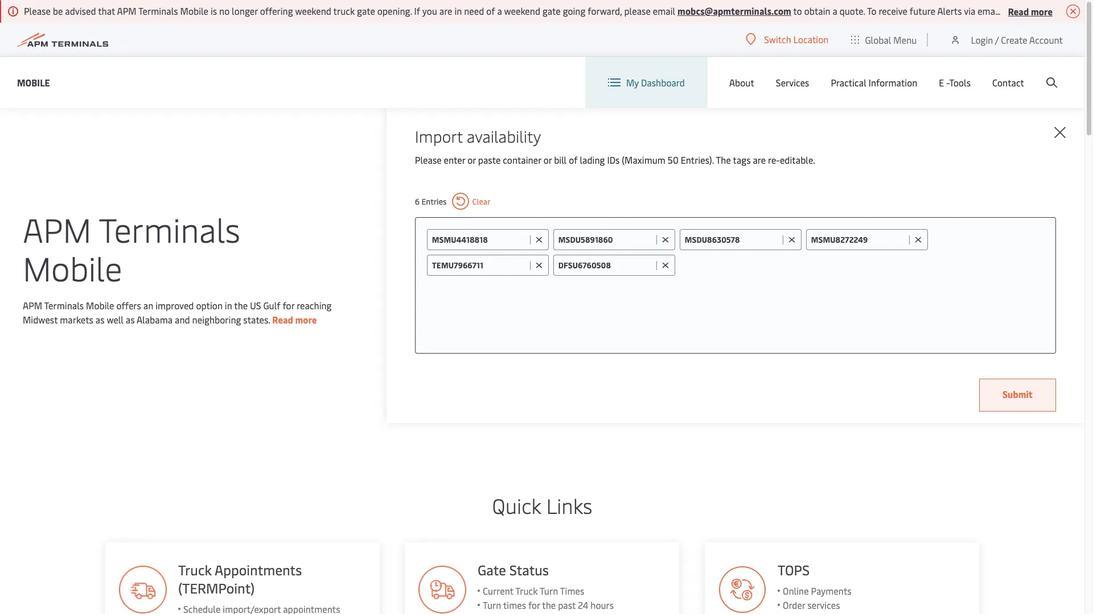 Task type: describe. For each thing, give the bounding box(es) containing it.
services
[[808, 600, 840, 612]]

6
[[415, 196, 420, 207]]

Type or paste your IDs here text field
[[680, 255, 1044, 276]]

states.
[[243, 314, 270, 326]]

0 vertical spatial apm
[[117, 5, 136, 17]]

e
[[939, 76, 944, 89]]

location
[[793, 33, 829, 46]]

future
[[910, 5, 936, 17]]

2 a from the left
[[833, 5, 837, 17]]

apm for apm terminals mobile
[[23, 207, 91, 252]]

0 vertical spatial turn
[[540, 585, 558, 598]]

receive
[[879, 5, 908, 17]]

opening.
[[377, 5, 412, 17]]

in inside apm terminals mobile offers an improved option in the us gulf for reaching midwest markets as well as alabama and neighboring states.
[[225, 299, 232, 312]]

truck
[[333, 5, 355, 17]]

need
[[464, 5, 484, 17]]

0 horizontal spatial are
[[439, 5, 452, 17]]

the
[[716, 154, 731, 166]]

clear button
[[452, 193, 491, 210]]

please be advised that apm terminals mobile is no longer offering weekend truck gate opening. if you are in need of a weekend gate going forward, please email mobcs@apmterminals.com to obtain a quote. to receive future alerts via email or sms, please
[[24, 5, 1064, 17]]

truck appointments (termpoint)
[[178, 561, 302, 598]]

terminals for apm terminals mobile offers an improved option in the us gulf for reaching midwest markets as well as alabama and neighboring states.
[[44, 299, 84, 312]]

quote. to
[[840, 5, 877, 17]]

alabama
[[137, 314, 173, 326]]

neighboring
[[192, 314, 241, 326]]

availability
[[467, 125, 541, 147]]

obtain
[[804, 5, 830, 17]]

global menu button
[[840, 22, 928, 57]]

gate
[[478, 561, 506, 580]]

global menu
[[865, 33, 917, 46]]

login
[[971, 33, 993, 46]]

1 horizontal spatial of
[[569, 154, 578, 166]]

past
[[558, 600, 576, 612]]

mobcs@apmterminals.com link
[[678, 5, 791, 17]]

container
[[503, 154, 541, 166]]

the inside apm terminals mobile offers an improved option in the us gulf for reaching midwest markets as well as alabama and neighboring states.
[[234, 299, 248, 312]]

mobile inside the apm terminals mobile
[[23, 245, 122, 290]]

switch
[[764, 33, 791, 46]]

read more for read more button
[[1008, 5, 1053, 17]]

option
[[196, 299, 223, 312]]

an
[[143, 299, 153, 312]]

apm terminals mobile offers an improved option in the us gulf for reaching midwest markets as well as alabama and neighboring states.
[[23, 299, 332, 326]]

2 email from the left
[[978, 5, 1000, 17]]

2 gate from the left
[[543, 5, 561, 17]]

close alert image
[[1066, 5, 1080, 18]]

create
[[1001, 33, 1027, 46]]

read for read more link
[[272, 314, 293, 326]]

submit button
[[979, 379, 1056, 412]]

read for read more button
[[1008, 5, 1029, 17]]

e -tools button
[[939, 57, 971, 108]]

clear
[[472, 196, 491, 207]]

0 horizontal spatial or
[[468, 154, 476, 166]]

services
[[776, 76, 809, 89]]

import availability
[[415, 125, 541, 147]]

you
[[422, 5, 437, 17]]

tops online payments order services
[[778, 561, 852, 612]]

going
[[563, 5, 586, 17]]

status
[[510, 561, 549, 580]]

please enter or paste container or bill of lading ids (maximum 50 entries). the tags are re-editable.
[[415, 154, 815, 166]]

2 please from the left
[[1035, 5, 1061, 17]]

tops
[[778, 561, 810, 580]]

editable.
[[780, 154, 815, 166]]

tags
[[733, 154, 751, 166]]

0 horizontal spatial of
[[486, 5, 495, 17]]

us
[[250, 299, 261, 312]]

orange club loyalty program - 56 image
[[119, 567, 167, 614]]

read more button
[[1008, 4, 1053, 18]]

login / create account link
[[950, 23, 1063, 56]]

be
[[53, 5, 63, 17]]

ids
[[607, 154, 620, 166]]

login / create account
[[971, 33, 1063, 46]]

longer
[[232, 5, 258, 17]]

tools
[[949, 76, 971, 89]]

order
[[783, 600, 806, 612]]

bill
[[554, 154, 567, 166]]

about
[[729, 76, 754, 89]]

offering
[[260, 5, 293, 17]]

mobile link
[[17, 75, 50, 90]]

sms,
[[1013, 5, 1033, 17]]

terminals for apm terminals mobile
[[99, 207, 240, 252]]

1 weekend from the left
[[295, 5, 331, 17]]

account
[[1029, 33, 1063, 46]]

times
[[560, 585, 585, 598]]

to
[[793, 5, 802, 17]]

practical information
[[831, 76, 917, 89]]

well
[[107, 314, 123, 326]]

current
[[483, 585, 514, 598]]

(maximum
[[622, 154, 665, 166]]

more for read more link
[[295, 314, 317, 326]]

practical
[[831, 76, 866, 89]]

for inside apm terminals mobile offers an improved option in the us gulf for reaching midwest markets as well as alabama and neighboring states.
[[283, 299, 294, 312]]

for inside gate status current truck turn times turn times for the past 24 hours
[[529, 600, 540, 612]]

apmt icon 100 image
[[719, 567, 767, 614]]

e -tools
[[939, 76, 971, 89]]

1 email from the left
[[653, 5, 675, 17]]

1 horizontal spatial in
[[455, 5, 462, 17]]

-
[[946, 76, 949, 89]]

apm terminals mobile
[[23, 207, 240, 290]]

read more link
[[272, 314, 317, 326]]

please for please enter or paste container or bill of lading ids (maximum 50 entries). the tags are re-editable.
[[415, 154, 442, 166]]

1 please from the left
[[624, 5, 651, 17]]

gate status current truck turn times turn times for the past 24 hours
[[478, 561, 614, 612]]



Task type: vqa. For each thing, say whether or not it's contained in the screenshot.
the leftmost Api
no



Task type: locate. For each thing, give the bounding box(es) containing it.
turn down current
[[483, 600, 501, 612]]

1 horizontal spatial more
[[1031, 5, 1053, 17]]

0 vertical spatial truck
[[178, 561, 211, 580]]

0 vertical spatial entered id text field
[[432, 235, 527, 245]]

0 horizontal spatial read more
[[272, 314, 317, 326]]

read more for read more link
[[272, 314, 317, 326]]

1 vertical spatial in
[[225, 299, 232, 312]]

are left re- on the right
[[753, 154, 766, 166]]

lading
[[580, 154, 605, 166]]

weekend left truck
[[295, 5, 331, 17]]

via
[[964, 5, 975, 17]]

mobile inside apm terminals mobile offers an improved option in the us gulf for reaching midwest markets as well as alabama and neighboring states.
[[86, 299, 114, 312]]

my dashboard button
[[608, 57, 685, 108]]

for
[[283, 299, 294, 312], [529, 600, 540, 612]]

apm for apm terminals mobile offers an improved option in the us gulf for reaching midwest markets as well as alabama and neighboring states.
[[23, 299, 42, 312]]

email
[[653, 5, 675, 17], [978, 5, 1000, 17]]

0 vertical spatial for
[[283, 299, 294, 312]]

0 vertical spatial of
[[486, 5, 495, 17]]

0 vertical spatial terminals
[[138, 5, 178, 17]]

/
[[995, 33, 999, 46]]

switch location
[[764, 33, 829, 46]]

0 horizontal spatial gate
[[357, 5, 375, 17]]

0 vertical spatial please
[[24, 5, 51, 17]]

please down import
[[415, 154, 442, 166]]

Entered ID text field
[[432, 235, 527, 245], [432, 260, 527, 271]]

0 vertical spatial more
[[1031, 5, 1053, 17]]

1 vertical spatial for
[[529, 600, 540, 612]]

0 horizontal spatial truck
[[178, 561, 211, 580]]

0 horizontal spatial as
[[96, 314, 105, 326]]

turn
[[540, 585, 558, 598], [483, 600, 501, 612]]

1 vertical spatial read more
[[272, 314, 317, 326]]

forward,
[[588, 5, 622, 17]]

as left the well
[[96, 314, 105, 326]]

read more down reaching
[[272, 314, 317, 326]]

apm inside apm terminals mobile offers an improved option in the us gulf for reaching midwest markets as well as alabama and neighboring states.
[[23, 299, 42, 312]]

read more
[[1008, 5, 1053, 17], [272, 314, 317, 326]]

1 as from the left
[[96, 314, 105, 326]]

contact
[[992, 76, 1024, 89]]

terminals inside the apm terminals mobile
[[99, 207, 240, 252]]

re-
[[768, 154, 780, 166]]

truck appointments (termpoint) link
[[105, 543, 379, 615]]

1 horizontal spatial as
[[126, 314, 135, 326]]

read
[[1008, 5, 1029, 17], [272, 314, 293, 326]]

are
[[439, 5, 452, 17], [753, 154, 766, 166]]

2 weekend from the left
[[504, 5, 540, 17]]

1 vertical spatial terminals
[[99, 207, 240, 252]]

enter
[[444, 154, 465, 166]]

dashboard
[[641, 76, 685, 89]]

please left close alert icon
[[1035, 5, 1061, 17]]

0 horizontal spatial read
[[272, 314, 293, 326]]

1 horizontal spatial a
[[833, 5, 837, 17]]

0 horizontal spatial a
[[497, 5, 502, 17]]

as
[[96, 314, 105, 326], [126, 314, 135, 326]]

weekend right need
[[504, 5, 540, 17]]

alerts
[[937, 5, 962, 17]]

1 vertical spatial more
[[295, 314, 317, 326]]

markets
[[60, 314, 93, 326]]

0 horizontal spatial in
[[225, 299, 232, 312]]

1 horizontal spatial please
[[1035, 5, 1061, 17]]

are right you
[[439, 5, 452, 17]]

0 horizontal spatial for
[[283, 299, 294, 312]]

in left need
[[455, 5, 462, 17]]

terminals inside apm terminals mobile offers an improved option in the us gulf for reaching midwest markets as well as alabama and neighboring states.
[[44, 299, 84, 312]]

please left be
[[24, 5, 51, 17]]

and
[[175, 314, 190, 326]]

terminals
[[138, 5, 178, 17], [99, 207, 240, 252], [44, 299, 84, 312]]

1 horizontal spatial weekend
[[504, 5, 540, 17]]

read down the gulf
[[272, 314, 293, 326]]

or left bill
[[544, 154, 552, 166]]

mobile
[[180, 5, 208, 17], [17, 76, 50, 89], [23, 245, 122, 290], [86, 299, 114, 312]]

contact button
[[992, 57, 1024, 108]]

midwest
[[23, 314, 58, 326]]

0 horizontal spatial turn
[[483, 600, 501, 612]]

apm inside the apm terminals mobile
[[23, 207, 91, 252]]

the left the "us"
[[234, 299, 248, 312]]

menu
[[894, 33, 917, 46]]

the inside gate status current truck turn times turn times for the past 24 hours
[[542, 600, 556, 612]]

0 horizontal spatial weekend
[[295, 5, 331, 17]]

entries).
[[681, 154, 714, 166]]

a right need
[[497, 5, 502, 17]]

services button
[[776, 57, 809, 108]]

truck
[[178, 561, 211, 580], [516, 585, 538, 598]]

1 vertical spatial of
[[569, 154, 578, 166]]

or
[[1002, 5, 1011, 17], [468, 154, 476, 166], [544, 154, 552, 166]]

gate right truck
[[357, 5, 375, 17]]

0 horizontal spatial email
[[653, 5, 675, 17]]

2 horizontal spatial or
[[1002, 5, 1011, 17]]

quick
[[492, 492, 541, 520]]

or left sms, on the right of page
[[1002, 5, 1011, 17]]

the left past
[[542, 600, 556, 612]]

read inside button
[[1008, 5, 1029, 17]]

a right obtain
[[833, 5, 837, 17]]

6 entries
[[415, 196, 447, 207]]

1 vertical spatial turn
[[483, 600, 501, 612]]

Entered ID text field
[[558, 235, 654, 245], [685, 235, 780, 245], [811, 235, 906, 245], [558, 260, 654, 271]]

0 horizontal spatial the
[[234, 299, 248, 312]]

0 horizontal spatial please
[[624, 5, 651, 17]]

paste
[[478, 154, 501, 166]]

of right bill
[[569, 154, 578, 166]]

for right times
[[529, 600, 540, 612]]

1 horizontal spatial read more
[[1008, 5, 1053, 17]]

about button
[[729, 57, 754, 108]]

1 horizontal spatial please
[[415, 154, 442, 166]]

truck inside gate status current truck turn times turn times for the past 24 hours
[[516, 585, 538, 598]]

please right the forward,
[[624, 5, 651, 17]]

1 horizontal spatial the
[[542, 600, 556, 612]]

is
[[211, 5, 217, 17]]

in up neighboring
[[225, 299, 232, 312]]

practical information button
[[831, 57, 917, 108]]

hours
[[591, 600, 614, 612]]

0 vertical spatial in
[[455, 5, 462, 17]]

1 horizontal spatial or
[[544, 154, 552, 166]]

that
[[98, 5, 115, 17]]

offers
[[116, 299, 141, 312]]

2 as from the left
[[126, 314, 135, 326]]

0 vertical spatial read more
[[1008, 5, 1053, 17]]

0 horizontal spatial more
[[295, 314, 317, 326]]

more
[[1031, 5, 1053, 17], [295, 314, 317, 326]]

global
[[865, 33, 891, 46]]

1 horizontal spatial turn
[[540, 585, 558, 598]]

truck up times
[[516, 585, 538, 598]]

entries
[[422, 196, 447, 207]]

2 vertical spatial terminals
[[44, 299, 84, 312]]

more down reaching
[[295, 314, 317, 326]]

truck inside truck appointments (termpoint)
[[178, 561, 211, 580]]

for up read more link
[[283, 299, 294, 312]]

1 vertical spatial please
[[415, 154, 442, 166]]

mobile secondary image
[[77, 290, 276, 461]]

1 vertical spatial apm
[[23, 207, 91, 252]]

50
[[668, 154, 679, 166]]

1 vertical spatial truck
[[516, 585, 538, 598]]

1 a from the left
[[497, 5, 502, 17]]

truck right orange club loyalty program - 56 image at bottom left
[[178, 561, 211, 580]]

please
[[624, 5, 651, 17], [1035, 5, 1061, 17]]

if
[[414, 5, 420, 17]]

more inside button
[[1031, 5, 1053, 17]]

more up account
[[1031, 5, 1053, 17]]

online
[[783, 585, 809, 598]]

or right enter
[[468, 154, 476, 166]]

1 vertical spatial the
[[542, 600, 556, 612]]

turn up past
[[540, 585, 558, 598]]

as down offers
[[126, 314, 135, 326]]

1 vertical spatial entered id text field
[[432, 260, 527, 271]]

1 horizontal spatial are
[[753, 154, 766, 166]]

my dashboard
[[626, 76, 685, 89]]

2 entered id text field from the top
[[432, 260, 527, 271]]

please for please be advised that apm terminals mobile is no longer offering weekend truck gate opening. if you are in need of a weekend gate going forward, please email mobcs@apmterminals.com to obtain a quote. to receive future alerts via email or sms, please
[[24, 5, 51, 17]]

0 vertical spatial the
[[234, 299, 248, 312]]

in
[[455, 5, 462, 17], [225, 299, 232, 312]]

0 horizontal spatial please
[[24, 5, 51, 17]]

mobcs@apmterminals.com
[[678, 5, 791, 17]]

submit
[[1003, 388, 1033, 401]]

1 gate from the left
[[357, 5, 375, 17]]

1 entered id text field from the top
[[432, 235, 527, 245]]

payments
[[811, 585, 852, 598]]

1 vertical spatial are
[[753, 154, 766, 166]]

quick links
[[492, 492, 592, 520]]

1 horizontal spatial read
[[1008, 5, 1029, 17]]

1 horizontal spatial for
[[529, 600, 540, 612]]

improved
[[156, 299, 194, 312]]

gate left going
[[543, 5, 561, 17]]

more for read more button
[[1031, 5, 1053, 17]]

links
[[546, 492, 592, 520]]

manager truck appointments - 53 image
[[419, 567, 467, 614]]

0 vertical spatial read
[[1008, 5, 1029, 17]]

0 vertical spatial are
[[439, 5, 452, 17]]

times
[[504, 600, 526, 612]]

gulf
[[263, 299, 280, 312]]

1 horizontal spatial email
[[978, 5, 1000, 17]]

1 horizontal spatial truck
[[516, 585, 538, 598]]

1 horizontal spatial gate
[[543, 5, 561, 17]]

1 vertical spatial read
[[272, 314, 293, 326]]

of right need
[[486, 5, 495, 17]]

24
[[578, 600, 589, 612]]

read up login / create account
[[1008, 5, 1029, 17]]

read more up login / create account
[[1008, 5, 1053, 17]]

2 vertical spatial apm
[[23, 299, 42, 312]]



